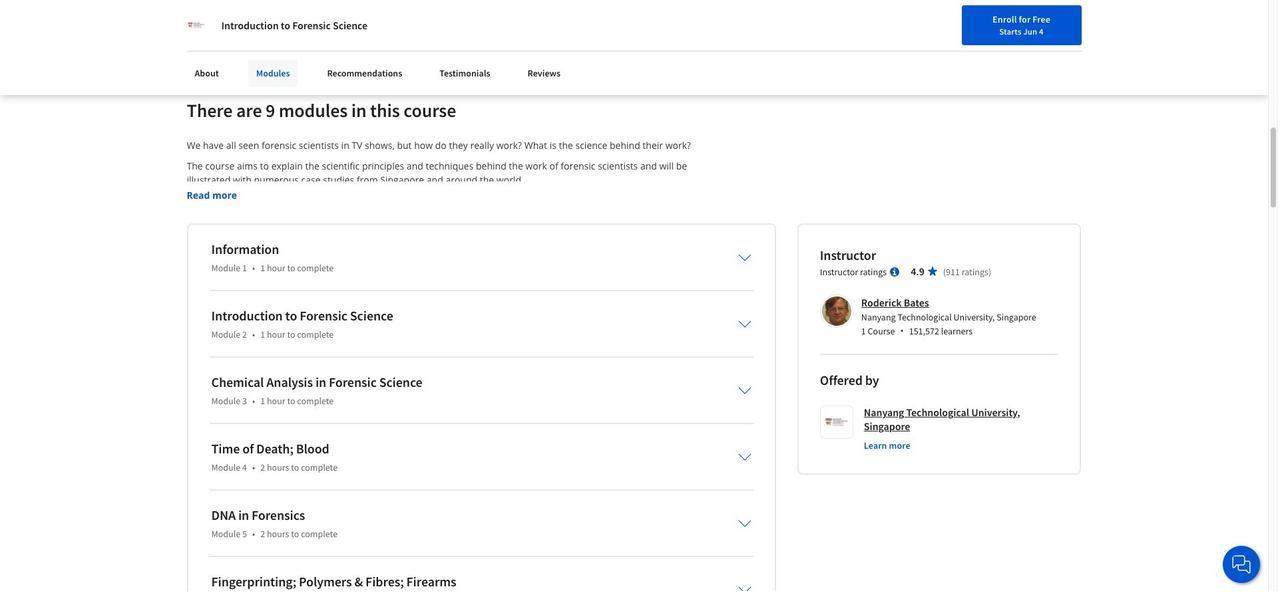 Task type: locate. For each thing, give the bounding box(es) containing it.
nanyang technological university, singapore image
[[187, 16, 205, 35]]

coursera career certificate image
[[830, 0, 1052, 70]]

None search field
[[358, 7, 681, 36]]

menu
[[695, 0, 1081, 43]]

menu item
[[927, 6, 1002, 38]]



Task type: describe. For each thing, give the bounding box(es) containing it.
coursera image
[[187, 11, 271, 32]]

roderick  bates image
[[822, 297, 851, 326]]



Task type: vqa. For each thing, say whether or not it's contained in the screenshot.
'requirements,'
no



